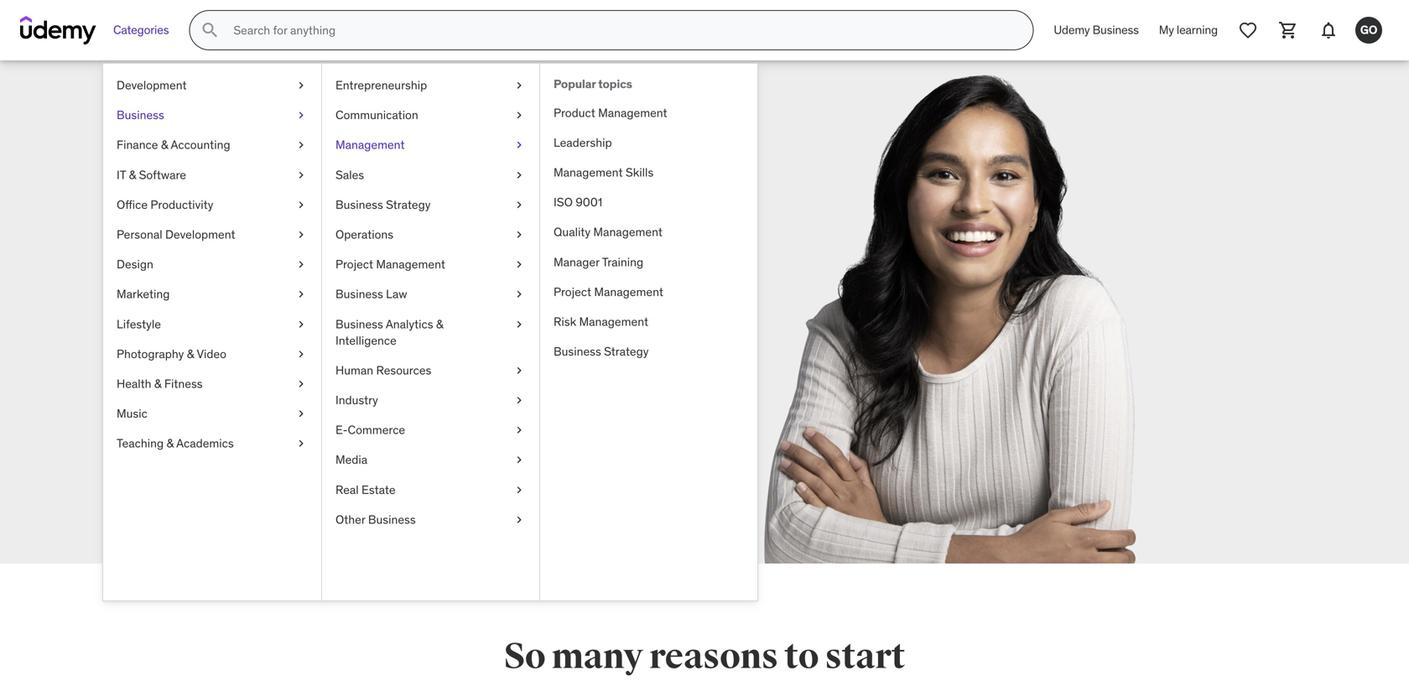 Task type: vqa. For each thing, say whether or not it's contained in the screenshot.
The Business link
yes



Task type: locate. For each thing, give the bounding box(es) containing it.
health & fitness link
[[103, 369, 321, 399]]

management
[[598, 105, 668, 120], [336, 137, 405, 152], [554, 165, 623, 180], [594, 225, 663, 240], [376, 257, 445, 272], [594, 284, 664, 299], [579, 314, 649, 329]]

business strategy link down the risk management
[[540, 337, 758, 367]]

strategy down risk management link
[[604, 344, 649, 359]]

development down office productivity link
[[165, 227, 235, 242]]

quality management
[[554, 225, 663, 240]]

risk management link
[[540, 307, 758, 337]]

xsmall image for lifestyle
[[295, 316, 308, 333]]

0 vertical spatial business strategy link
[[322, 190, 540, 220]]

personal development link
[[103, 220, 321, 250]]

& right health
[[154, 376, 162, 391]]

0 vertical spatial business strategy
[[336, 197, 431, 212]]

1 vertical spatial strategy
[[604, 344, 649, 359]]

industry
[[336, 393, 378, 408]]

xsmall image inside media link
[[513, 452, 526, 468]]

1 horizontal spatial project management
[[554, 284, 664, 299]]

management up law at the left top
[[376, 257, 445, 272]]

development link
[[103, 70, 321, 100]]

xsmall image inside business link
[[295, 107, 308, 123]]

1 horizontal spatial project management link
[[540, 277, 758, 307]]

xsmall image for photography & video
[[295, 346, 308, 362]]

xsmall image for media
[[513, 452, 526, 468]]

xsmall image for management
[[513, 137, 526, 153]]

communication link
[[322, 100, 540, 130]]

xsmall image inside the communication link
[[513, 107, 526, 123]]

xsmall image inside entrepreneurship "link"
[[513, 77, 526, 94]]

become
[[196, 313, 255, 334]]

xsmall image inside finance & accounting link
[[295, 137, 308, 153]]

project management inside "management" element
[[554, 284, 664, 299]]

business down estate
[[368, 512, 416, 527]]

management for risk management link
[[579, 314, 649, 329]]

iso 9001
[[554, 195, 603, 210]]

business right the udemy
[[1093, 22, 1139, 38]]

teaching
[[117, 436, 164, 451]]

business strategy up operations
[[336, 197, 431, 212]]

project for business
[[336, 257, 373, 272]]

business strategy down the risk management
[[554, 344, 649, 359]]

it
[[117, 167, 126, 182]]

development down categories dropdown button
[[117, 78, 187, 93]]

accounting
[[171, 137, 230, 152]]

estate
[[362, 482, 396, 497]]

manager
[[554, 254, 600, 270]]

1 vertical spatial project
[[554, 284, 592, 299]]

music link
[[103, 399, 321, 429]]

my learning link
[[1149, 10, 1228, 50]]

office productivity
[[117, 197, 213, 212]]

popular
[[554, 76, 596, 91]]

and
[[353, 313, 380, 334]]

commerce
[[348, 423, 405, 438]]

health
[[117, 376, 151, 391]]

risk management
[[554, 314, 649, 329]]

xsmall image inside human resources "link"
[[513, 362, 526, 379]]

instructor
[[281, 313, 349, 334]]

project down the 'manager'
[[554, 284, 592, 299]]

management down 'topics'
[[598, 105, 668, 120]]

xsmall image inside business strategy link
[[513, 197, 526, 213]]

xsmall image for health & fitness
[[295, 376, 308, 392]]

&
[[161, 137, 168, 152], [129, 167, 136, 182], [436, 317, 443, 332], [187, 346, 194, 361], [154, 376, 162, 391], [167, 436, 174, 451]]

photography & video link
[[103, 339, 321, 369]]

xsmall image for business law
[[513, 286, 526, 303]]

xsmall image inside management link
[[513, 137, 526, 153]]

1 horizontal spatial project
[[554, 284, 592, 299]]

strategy for leftmost business strategy link
[[386, 197, 431, 212]]

xsmall image inside project management link
[[513, 256, 526, 273]]

management element
[[540, 64, 758, 601]]

project management up the risk management
[[554, 284, 664, 299]]

get started
[[295, 382, 366, 399]]

xsmall image for development
[[295, 77, 308, 94]]

xsmall image inside it & software link
[[295, 167, 308, 183]]

real
[[336, 482, 359, 497]]

xsmall image inside marketing link
[[295, 286, 308, 303]]

xsmall image inside 'business analytics & intelligence' link
[[513, 316, 526, 333]]

come teach with us become an instructor and change lives — including your own
[[196, 210, 436, 356]]

business analytics & intelligence
[[336, 317, 443, 348]]

business
[[1093, 22, 1139, 38], [117, 107, 164, 123], [336, 197, 383, 212], [336, 287, 383, 302], [336, 317, 383, 332], [554, 344, 601, 359], [368, 512, 416, 527]]

0 horizontal spatial business strategy
[[336, 197, 431, 212]]

1 vertical spatial business strategy link
[[540, 337, 758, 367]]

xsmall image inside lifestyle 'link'
[[295, 316, 308, 333]]

project management up law at the left top
[[336, 257, 445, 272]]

finance & accounting link
[[103, 130, 321, 160]]

xsmall image inside business law link
[[513, 286, 526, 303]]

business up intelligence
[[336, 317, 383, 332]]

lives
[[196, 336, 228, 356]]

xsmall image for human resources
[[513, 362, 526, 379]]

business link
[[103, 100, 321, 130]]

product
[[554, 105, 595, 120]]

0 horizontal spatial project management link
[[322, 250, 540, 280]]

management right risk
[[579, 314, 649, 329]]

& right teaching
[[167, 436, 174, 451]]

1 vertical spatial business strategy
[[554, 344, 649, 359]]

1 horizontal spatial strategy
[[604, 344, 649, 359]]

business inside business analytics & intelligence
[[336, 317, 383, 332]]

management for quality management link
[[594, 225, 663, 240]]

started
[[320, 382, 366, 399]]

xsmall image inside personal development link
[[295, 227, 308, 243]]

media link
[[322, 445, 540, 475]]

project management for management
[[554, 284, 664, 299]]

& right finance
[[161, 137, 168, 152]]

management up 9001
[[554, 165, 623, 180]]

& for fitness
[[154, 376, 162, 391]]

project management link
[[322, 250, 540, 280], [540, 277, 758, 307]]

xsmall image inside real estate link
[[513, 482, 526, 498]]

intelligence
[[336, 333, 397, 348]]

teaching & academics link
[[103, 429, 321, 459]]

xsmall image for personal development
[[295, 227, 308, 243]]

management down training
[[594, 284, 664, 299]]

xsmall image inside the photography & video link
[[295, 346, 308, 362]]

submit search image
[[200, 20, 220, 40]]

0 vertical spatial strategy
[[386, 197, 431, 212]]

business strategy inside "management" element
[[554, 344, 649, 359]]

xsmall image inside office productivity link
[[295, 197, 308, 213]]

xsmall image for other business
[[513, 512, 526, 528]]

& left video
[[187, 346, 194, 361]]

project management link up law at the left top
[[322, 250, 540, 280]]

management up training
[[594, 225, 663, 240]]

xsmall image for business
[[295, 107, 308, 123]]

quality
[[554, 225, 591, 240]]

xsmall image for business strategy
[[513, 197, 526, 213]]

xsmall image for music
[[295, 406, 308, 422]]

photography
[[117, 346, 184, 361]]

business strategy link down management link
[[322, 190, 540, 220]]

so many reasons to start
[[504, 635, 905, 679]]

project
[[336, 257, 373, 272], [554, 284, 592, 299]]

notifications image
[[1319, 20, 1339, 40]]

learning
[[1177, 22, 1218, 38]]

9001
[[576, 195, 603, 210]]

project inside "management" element
[[554, 284, 592, 299]]

shopping cart with 0 items image
[[1279, 20, 1299, 40]]

xsmall image inside 'development' link
[[295, 77, 308, 94]]

business up finance
[[117, 107, 164, 123]]

xsmall image
[[513, 77, 526, 94], [295, 107, 308, 123], [513, 107, 526, 123], [295, 137, 308, 153], [513, 137, 526, 153], [295, 167, 308, 183], [513, 256, 526, 273], [295, 316, 308, 333], [295, 346, 308, 362], [513, 362, 526, 379], [295, 376, 308, 392], [513, 422, 526, 439], [295, 436, 308, 452], [513, 482, 526, 498]]

lifestyle
[[117, 317, 161, 332]]

1 vertical spatial project management
[[554, 284, 664, 299]]

xsmall image for office productivity
[[295, 197, 308, 213]]

& right it
[[129, 167, 136, 182]]

development
[[117, 78, 187, 93], [165, 227, 235, 242]]

xsmall image for business analytics & intelligence
[[513, 316, 526, 333]]

xsmall image inside operations link
[[513, 227, 526, 243]]

xsmall image for communication
[[513, 107, 526, 123]]

e-
[[336, 423, 348, 438]]

1 horizontal spatial business strategy
[[554, 344, 649, 359]]

come
[[196, 210, 312, 262]]

udemy
[[1054, 22, 1090, 38]]

& for software
[[129, 167, 136, 182]]

xsmall image for teaching & academics
[[295, 436, 308, 452]]

0 vertical spatial project management
[[336, 257, 445, 272]]

management for project management link related to business law
[[376, 257, 445, 272]]

strategy inside "management" element
[[604, 344, 649, 359]]

project management link down training
[[540, 277, 758, 307]]

video
[[197, 346, 227, 361]]

academics
[[176, 436, 234, 451]]

xsmall image inside the industry link
[[513, 392, 526, 409]]

business up and in the left top of the page
[[336, 287, 383, 302]]

0 horizontal spatial project
[[336, 257, 373, 272]]

xsmall image
[[295, 77, 308, 94], [513, 167, 526, 183], [295, 197, 308, 213], [513, 197, 526, 213], [295, 227, 308, 243], [513, 227, 526, 243], [295, 256, 308, 273], [295, 286, 308, 303], [513, 286, 526, 303], [513, 316, 526, 333], [513, 392, 526, 409], [295, 406, 308, 422], [513, 452, 526, 468], [513, 512, 526, 528]]

strategy down sales link on the left of page
[[386, 197, 431, 212]]

health & fitness
[[117, 376, 203, 391]]

xsmall image inside sales link
[[513, 167, 526, 183]]

xsmall image inside other business link
[[513, 512, 526, 528]]

e-commerce
[[336, 423, 405, 438]]

start
[[825, 635, 905, 679]]

1 horizontal spatial business strategy link
[[540, 337, 758, 367]]

xsmall image inside the design link
[[295, 256, 308, 273]]

0 horizontal spatial project management
[[336, 257, 445, 272]]

xsmall image for operations
[[513, 227, 526, 243]]

strategy for the right business strategy link
[[604, 344, 649, 359]]

productivity
[[151, 197, 213, 212]]

& right change
[[436, 317, 443, 332]]

xsmall image inside health & fitness link
[[295, 376, 308, 392]]

entrepreneurship
[[336, 78, 427, 93]]

xsmall image inside e-commerce link
[[513, 422, 526, 439]]

xsmall image inside music 'link'
[[295, 406, 308, 422]]

teaching & academics
[[117, 436, 234, 451]]

business down risk
[[554, 344, 601, 359]]

business inside "management" element
[[554, 344, 601, 359]]

human resources link
[[322, 356, 540, 386]]

xsmall image inside teaching & academics link
[[295, 436, 308, 452]]

project management link for risk management
[[540, 277, 758, 307]]

real estate
[[336, 482, 396, 497]]

0 vertical spatial project
[[336, 257, 373, 272]]

topics
[[598, 76, 632, 91]]

fitness
[[164, 376, 203, 391]]

0 horizontal spatial strategy
[[386, 197, 431, 212]]

law
[[386, 287, 407, 302]]

project down operations
[[336, 257, 373, 272]]



Task type: describe. For each thing, give the bounding box(es) containing it.
xsmall image for entrepreneurship
[[513, 77, 526, 94]]

lifestyle link
[[103, 309, 321, 339]]

my
[[1159, 22, 1174, 38]]

project management for law
[[336, 257, 445, 272]]

e-commerce link
[[322, 415, 540, 445]]

& for academics
[[167, 436, 174, 451]]

go
[[1361, 22, 1378, 37]]

get
[[295, 382, 318, 399]]

business inside other business link
[[368, 512, 416, 527]]

business inside udemy business link
[[1093, 22, 1139, 38]]

personal development
[[117, 227, 235, 242]]

office
[[117, 197, 148, 212]]

analytics
[[386, 317, 433, 332]]

resources
[[376, 363, 432, 378]]

operations
[[336, 227, 394, 242]]

xsmall image for sales
[[513, 167, 526, 183]]

training
[[602, 254, 644, 270]]

0 horizontal spatial business strategy link
[[322, 190, 540, 220]]

business inside business link
[[117, 107, 164, 123]]

software
[[139, 167, 186, 182]]

an
[[259, 313, 277, 334]]

iso
[[554, 195, 573, 210]]

skills
[[626, 165, 654, 180]]

leadership link
[[540, 128, 758, 158]]

product management
[[554, 105, 668, 120]]

design link
[[103, 250, 321, 280]]

xsmall image for it & software
[[295, 167, 308, 183]]

udemy image
[[20, 16, 96, 44]]

leadership
[[554, 135, 612, 150]]

media
[[336, 452, 368, 468]]

management skills link
[[540, 158, 758, 188]]

business inside business law link
[[336, 287, 383, 302]]

xsmall image for e-commerce
[[513, 422, 526, 439]]

with
[[196, 256, 285, 309]]

marketing link
[[103, 280, 321, 309]]

human
[[336, 363, 373, 378]]

iso 9001 link
[[540, 188, 758, 217]]

to
[[785, 635, 819, 679]]

entrepreneurship link
[[322, 70, 540, 100]]

popular topics
[[554, 76, 632, 91]]

business law link
[[322, 280, 540, 309]]

go link
[[1349, 10, 1389, 50]]

business strategy for the right business strategy link
[[554, 344, 649, 359]]

risk
[[554, 314, 577, 329]]

xsmall image for marketing
[[295, 286, 308, 303]]

it & software link
[[103, 160, 321, 190]]

own
[[353, 336, 382, 356]]

sales link
[[322, 160, 540, 190]]

operations link
[[322, 220, 540, 250]]

personal
[[117, 227, 162, 242]]

finance
[[117, 137, 158, 152]]

it & software
[[117, 167, 186, 182]]

management down communication
[[336, 137, 405, 152]]

& for video
[[187, 346, 194, 361]]

so
[[504, 635, 546, 679]]

other business link
[[322, 505, 540, 535]]

real estate link
[[322, 475, 540, 505]]

manager training link
[[540, 247, 758, 277]]

design
[[117, 257, 153, 272]]

marketing
[[117, 287, 170, 302]]

management for product management link
[[598, 105, 668, 120]]

& for accounting
[[161, 137, 168, 152]]

finance & accounting
[[117, 137, 230, 152]]

industry link
[[322, 386, 540, 415]]

business strategy for leftmost business strategy link
[[336, 197, 431, 212]]

wishlist image
[[1238, 20, 1259, 40]]

udemy business
[[1054, 22, 1139, 38]]

teach
[[319, 210, 428, 262]]

other
[[336, 512, 365, 527]]

other business
[[336, 512, 416, 527]]

communication
[[336, 107, 418, 123]]

management link
[[322, 130, 540, 160]]

& inside business analytics & intelligence
[[436, 317, 443, 332]]

us
[[293, 256, 338, 309]]

0 vertical spatial development
[[117, 78, 187, 93]]

project management link for business law
[[322, 250, 540, 280]]

office productivity link
[[103, 190, 321, 220]]

project for risk
[[554, 284, 592, 299]]

1 vertical spatial development
[[165, 227, 235, 242]]

—
[[232, 336, 246, 356]]

my learning
[[1159, 22, 1218, 38]]

categories
[[113, 22, 169, 38]]

xsmall image for design
[[295, 256, 308, 273]]

Search for anything text field
[[230, 16, 1013, 44]]

manager training
[[554, 254, 644, 270]]

music
[[117, 406, 147, 421]]

xsmall image for finance & accounting
[[295, 137, 308, 153]]

including
[[250, 336, 315, 356]]

product management link
[[540, 98, 758, 128]]

change
[[384, 313, 436, 334]]

xsmall image for real estate
[[513, 482, 526, 498]]

categories button
[[103, 10, 179, 50]]

business up operations
[[336, 197, 383, 212]]

xsmall image for industry
[[513, 392, 526, 409]]

management for project management link related to risk management
[[594, 284, 664, 299]]

udemy business link
[[1044, 10, 1149, 50]]

human resources
[[336, 363, 432, 378]]

photography & video
[[117, 346, 227, 361]]

xsmall image for project management
[[513, 256, 526, 273]]



